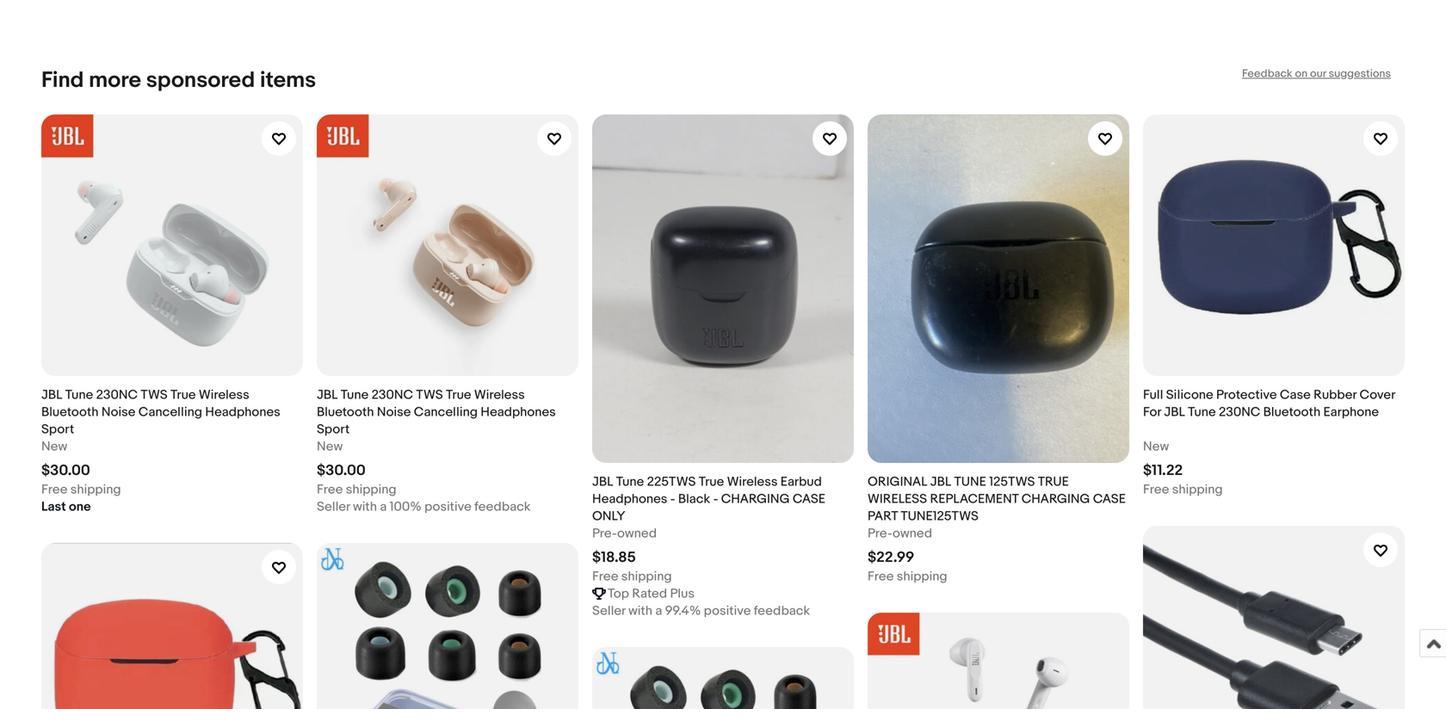 Task type: describe. For each thing, give the bounding box(es) containing it.
feedback on our suggestions link
[[1242, 67, 1391, 80]]

silicone
[[1166, 387, 1214, 403]]

only
[[592, 509, 626, 525]]

new $11.22 free shipping
[[1143, 439, 1223, 498]]

tune for $18.85
[[616, 475, 644, 490]]

jbl tune 225tws true wireless earbud headphones - black - charging case only pre-owned $18.85 free shipping
[[592, 475, 826, 585]]

tune125tws
[[901, 509, 979, 525]]

rubber
[[1314, 387, 1357, 403]]

owned inside jbl tune 225tws true wireless earbud headphones - black - charging case only pre-owned $18.85 free shipping
[[617, 526, 657, 542]]

free inside new $11.22 free shipping
[[1143, 482, 1169, 498]]

tws for jbl tune 230nc tws true wireless bluetooth noise cancelling headphones sport new $30.00 free shipping last one
[[141, 387, 168, 403]]

tune inside full silicone protective case rubber cover for jbl tune 230nc bluetooth earphone
[[1188, 405, 1216, 420]]

top
[[608, 586, 629, 602]]

part
[[868, 509, 898, 525]]

cancelling for jbl tune 230nc tws true wireless bluetooth noise cancelling headphones sport new $30.00 free shipping last one
[[138, 405, 202, 420]]

pre- inside "original jbl tune 125tws true wireless replacement charging case part tune125tws pre-owned $22.99 free shipping"
[[868, 526, 893, 542]]

headphones for jbl tune 230nc tws true wireless bluetooth noise cancelling headphones sport new $30.00 free shipping seller with a 100% positive feedback
[[481, 405, 556, 420]]

cancelling for jbl tune 230nc tws true wireless bluetooth noise cancelling headphones sport new $30.00 free shipping seller with a 100% positive feedback
[[414, 405, 478, 420]]

99.4%
[[665, 604, 701, 619]]

seller inside jbl tune 230nc tws true wireless bluetooth noise cancelling headphones sport new $30.00 free shipping seller with a 100% positive feedback
[[317, 499, 350, 515]]

free inside "original jbl tune 125tws true wireless replacement charging case part tune125tws pre-owned $22.99 free shipping"
[[868, 569, 894, 585]]

Top Rated Plus text field
[[608, 586, 695, 603]]

black
[[678, 492, 710, 507]]

2 - from the left
[[713, 492, 718, 507]]

for
[[1143, 405, 1161, 420]]

true for jbl tune 230nc tws true wireless bluetooth noise cancelling headphones sport new $30.00 free shipping last one
[[170, 387, 196, 403]]

$11.22 text field
[[1143, 462, 1183, 480]]

charging inside "original jbl tune 125tws true wireless replacement charging case part tune125tws pre-owned $22.99 free shipping"
[[1022, 492, 1090, 507]]

with inside jbl tune 230nc tws true wireless bluetooth noise cancelling headphones sport new $30.00 free shipping seller with a 100% positive feedback
[[353, 499, 377, 515]]

new for jbl tune 230nc tws true wireless bluetooth noise cancelling headphones sport new $30.00 free shipping seller with a 100% positive feedback
[[317, 439, 343, 454]]

positive inside jbl tune 230nc tws true wireless bluetooth noise cancelling headphones sport new $30.00 free shipping seller with a 100% positive feedback
[[425, 499, 472, 515]]

wireless for jbl tune 230nc tws true wireless bluetooth noise cancelling headphones sport new $30.00 free shipping last one
[[199, 387, 249, 403]]

protective
[[1217, 387, 1277, 403]]

feedback
[[1242, 67, 1293, 80]]

$18.85 text field
[[592, 549, 636, 567]]

bluetooth for jbl tune 230nc tws true wireless bluetooth noise cancelling headphones sport new $30.00 free shipping seller with a 100% positive feedback
[[317, 405, 374, 420]]

headphones for jbl tune 230nc tws true wireless bluetooth noise cancelling headphones sport new $30.00 free shipping last one
[[205, 405, 280, 420]]

earphone
[[1324, 405, 1379, 420]]

tune for seller
[[341, 387, 369, 403]]

case inside "original jbl tune 125tws true wireless replacement charging case part tune125tws pre-owned $22.99 free shipping"
[[1093, 492, 1126, 507]]

100%
[[390, 499, 422, 515]]

$22.99 text field
[[868, 549, 915, 567]]

tune
[[954, 475, 986, 490]]

$30.00 for jbl tune 230nc tws true wireless bluetooth noise cancelling headphones sport new $30.00 free shipping seller with a 100% positive feedback
[[317, 462, 366, 480]]

top rated plus
[[608, 586, 695, 602]]

jbl for seller
[[317, 387, 338, 403]]

pre-owned text field for $22.99
[[868, 525, 932, 543]]

on
[[1295, 67, 1308, 80]]

wireless for jbl tune 230nc tws true wireless bluetooth noise cancelling headphones sport new $30.00 free shipping seller with a 100% positive feedback
[[474, 387, 525, 403]]

jbl tune 230nc tws true wireless bluetooth noise cancelling headphones sport new $30.00 free shipping seller with a 100% positive feedback
[[317, 387, 556, 515]]

tune for last
[[65, 387, 93, 403]]

230nc inside full silicone protective case rubber cover for jbl tune 230nc bluetooth earphone
[[1219, 405, 1261, 420]]

true
[[1038, 475, 1069, 490]]

noise for jbl tune 230nc tws true wireless bluetooth noise cancelling headphones sport new $30.00 free shipping last one
[[101, 405, 136, 420]]

Seller with a 100% positive feedback text field
[[317, 498, 531, 516]]

pre-owned text field for $18.85
[[592, 525, 657, 543]]

$30.00 text field
[[41, 462, 90, 480]]

seller with a 99.4% positive feedback
[[592, 604, 810, 619]]

shipping inside jbl tune 230nc tws true wireless bluetooth noise cancelling headphones sport new $30.00 free shipping last one
[[70, 482, 121, 498]]

free shipping text field for $18.85 text field
[[592, 568, 672, 586]]

shipping inside "original jbl tune 125tws true wireless replacement charging case part tune125tws pre-owned $22.99 free shipping"
[[897, 569, 948, 585]]

earbud
[[781, 475, 822, 490]]

jbl inside full silicone protective case rubber cover for jbl tune 230nc bluetooth earphone
[[1164, 405, 1185, 420]]

plus
[[670, 586, 695, 602]]

free inside jbl tune 225tws true wireless earbud headphones - black - charging case only pre-owned $18.85 free shipping
[[592, 569, 618, 585]]

full silicone protective case rubber cover for jbl tune 230nc bluetooth earphone
[[1143, 387, 1395, 420]]

1 - from the left
[[670, 492, 675, 507]]

Free shipping text field
[[868, 568, 948, 586]]

true for jbl tune 230nc tws true wireless bluetooth noise cancelling headphones sport new $30.00 free shipping seller with a 100% positive feedback
[[446, 387, 471, 403]]

find
[[41, 67, 84, 94]]

free shipping text field for $30.00 text box
[[41, 481, 121, 498]]

one
[[69, 499, 91, 515]]



Task type: vqa. For each thing, say whether or not it's contained in the screenshot.
New text box in the left of the page
yes



Task type: locate. For each thing, give the bounding box(es) containing it.
1 horizontal spatial a
[[655, 604, 662, 619]]

shipping
[[70, 482, 121, 498], [346, 482, 397, 498], [1172, 482, 1223, 498], [621, 569, 672, 585], [897, 569, 948, 585]]

original
[[868, 475, 928, 490]]

bluetooth up $30.00 text field
[[317, 405, 374, 420]]

jbl tune 230nc tws true wireless bluetooth noise cancelling headphones sport new $30.00 free shipping last one
[[41, 387, 280, 515]]

2 horizontal spatial true
[[699, 475, 724, 490]]

free down $18.85
[[592, 569, 618, 585]]

1 horizontal spatial true
[[446, 387, 471, 403]]

$30.00 inside jbl tune 230nc tws true wireless bluetooth noise cancelling headphones sport new $30.00 free shipping last one
[[41, 462, 90, 480]]

case inside jbl tune 225tws true wireless earbud headphones - black - charging case only pre-owned $18.85 free shipping
[[793, 492, 826, 507]]

noise inside jbl tune 230nc tws true wireless bluetooth noise cancelling headphones sport new $30.00 free shipping last one
[[101, 405, 136, 420]]

0 horizontal spatial tws
[[141, 387, 168, 403]]

charging down true
[[1022, 492, 1090, 507]]

bluetooth for jbl tune 230nc tws true wireless bluetooth noise cancelling headphones sport new $30.00 free shipping last one
[[41, 405, 99, 420]]

noise inside jbl tune 230nc tws true wireless bluetooth noise cancelling headphones sport new $30.00 free shipping seller with a 100% positive feedback
[[377, 405, 411, 420]]

0 horizontal spatial 230nc
[[96, 387, 138, 403]]

230nc inside jbl tune 230nc tws true wireless bluetooth noise cancelling headphones sport new $30.00 free shipping seller with a 100% positive feedback
[[372, 387, 413, 403]]

1 tws from the left
[[141, 387, 168, 403]]

a left 100%
[[380, 499, 387, 515]]

2 horizontal spatial new
[[1143, 439, 1169, 454]]

pre- down part
[[868, 526, 893, 542]]

1 vertical spatial a
[[655, 604, 662, 619]]

jbl for $18.85
[[592, 475, 613, 490]]

2 noise from the left
[[377, 405, 411, 420]]

tune inside jbl tune 225tws true wireless earbud headphones - black - charging case only pre-owned $18.85 free shipping
[[616, 475, 644, 490]]

bluetooth down case
[[1264, 405, 1321, 420]]

replacement
[[930, 492, 1019, 507]]

225tws
[[647, 475, 696, 490]]

230nc for jbl tune 230nc tws true wireless bluetooth noise cancelling headphones sport new $30.00 free shipping seller with a 100% positive feedback
[[372, 387, 413, 403]]

1 vertical spatial positive
[[704, 604, 751, 619]]

free inside jbl tune 230nc tws true wireless bluetooth noise cancelling headphones sport new $30.00 free shipping seller with a 100% positive feedback
[[317, 482, 343, 498]]

new inside new $11.22 free shipping
[[1143, 439, 1169, 454]]

free shipping text field up top
[[592, 568, 672, 586]]

jbl up only
[[592, 475, 613, 490]]

full
[[1143, 387, 1163, 403]]

free shipping text field down $11.22
[[1143, 481, 1223, 498]]

case
[[1280, 387, 1311, 403]]

pre- inside jbl tune 225tws true wireless earbud headphones - black - charging case only pre-owned $18.85 free shipping
[[592, 526, 617, 542]]

pre- down only
[[592, 526, 617, 542]]

jbl inside "original jbl tune 125tws true wireless replacement charging case part tune125tws pre-owned $22.99 free shipping"
[[930, 475, 951, 490]]

1 horizontal spatial owned
[[893, 526, 932, 542]]

2 charging from the left
[[1022, 492, 1090, 507]]

rated
[[632, 586, 667, 602]]

feedback
[[474, 499, 531, 515], [754, 604, 810, 619]]

tws for jbl tune 230nc tws true wireless bluetooth noise cancelling headphones sport new $30.00 free shipping seller with a 100% positive feedback
[[416, 387, 443, 403]]

free shipping text field up one
[[41, 481, 121, 498]]

jbl
[[41, 387, 62, 403], [317, 387, 338, 403], [1164, 405, 1185, 420], [592, 475, 613, 490], [930, 475, 951, 490]]

charging inside jbl tune 225tws true wireless earbud headphones - black - charging case only pre-owned $18.85 free shipping
[[721, 492, 790, 507]]

tune up only
[[616, 475, 644, 490]]

with inside seller with a 99.4% positive feedback text box
[[628, 604, 653, 619]]

last
[[41, 499, 66, 515]]

jbl left tune
[[930, 475, 951, 490]]

0 horizontal spatial cancelling
[[138, 405, 202, 420]]

cancelling inside jbl tune 230nc tws true wireless bluetooth noise cancelling headphones sport new $30.00 free shipping seller with a 100% positive feedback
[[414, 405, 478, 420]]

shipping inside new $11.22 free shipping
[[1172, 482, 1223, 498]]

0 vertical spatial feedback
[[474, 499, 531, 515]]

positive
[[425, 499, 472, 515], [704, 604, 751, 619]]

new inside jbl tune 230nc tws true wireless bluetooth noise cancelling headphones sport new $30.00 free shipping last one
[[41, 439, 67, 454]]

1 cancelling from the left
[[138, 405, 202, 420]]

0 horizontal spatial sport
[[41, 422, 74, 437]]

shipping up one
[[70, 482, 121, 498]]

2 pre- from the left
[[868, 526, 893, 542]]

1 pre-owned text field from the left
[[592, 525, 657, 543]]

Last one text field
[[41, 498, 91, 516]]

1 horizontal spatial charging
[[1022, 492, 1090, 507]]

sport
[[41, 422, 74, 437], [317, 422, 350, 437]]

$22.99
[[868, 549, 915, 567]]

2 owned from the left
[[893, 526, 932, 542]]

Pre-owned text field
[[592, 525, 657, 543], [868, 525, 932, 543]]

charging down earbud
[[721, 492, 790, 507]]

true inside jbl tune 225tws true wireless earbud headphones - black - charging case only pre-owned $18.85 free shipping
[[699, 475, 724, 490]]

free inside jbl tune 230nc tws true wireless bluetooth noise cancelling headphones sport new $30.00 free shipping last one
[[41, 482, 68, 498]]

cancelling
[[138, 405, 202, 420], [414, 405, 478, 420]]

1 horizontal spatial sport
[[317, 422, 350, 437]]

new up $11.22
[[1143, 439, 1169, 454]]

0 horizontal spatial charging
[[721, 492, 790, 507]]

items
[[260, 67, 316, 94]]

new text field for jbl tune 230nc tws true wireless bluetooth noise cancelling headphones sport new $30.00 free shipping last one
[[41, 438, 67, 455]]

$11.22
[[1143, 462, 1183, 480]]

owned inside "original jbl tune 125tws true wireless replacement charging case part tune125tws pre-owned $22.99 free shipping"
[[893, 526, 932, 542]]

1 vertical spatial seller
[[592, 604, 626, 619]]

0 horizontal spatial noise
[[101, 405, 136, 420]]

free shipping text field down $30.00 text field
[[317, 481, 397, 498]]

charging
[[721, 492, 790, 507], [1022, 492, 1090, 507]]

0 horizontal spatial true
[[170, 387, 196, 403]]

0 horizontal spatial -
[[670, 492, 675, 507]]

free down $22.99
[[868, 569, 894, 585]]

jbl right for
[[1164, 405, 1185, 420]]

a inside jbl tune 230nc tws true wireless bluetooth noise cancelling headphones sport new $30.00 free shipping seller with a 100% positive feedback
[[380, 499, 387, 515]]

seller inside text box
[[592, 604, 626, 619]]

2 sport from the left
[[317, 422, 350, 437]]

bluetooth inside full silicone protective case rubber cover for jbl tune 230nc bluetooth earphone
[[1264, 405, 1321, 420]]

bluetooth up $30.00 text box
[[41, 405, 99, 420]]

1 horizontal spatial noise
[[377, 405, 411, 420]]

230nc inside jbl tune 230nc tws true wireless bluetooth noise cancelling headphones sport new $30.00 free shipping last one
[[96, 387, 138, 403]]

new
[[41, 439, 67, 454], [317, 439, 343, 454], [1143, 439, 1169, 454]]

tune up $30.00 text box
[[65, 387, 93, 403]]

2 $30.00 from the left
[[317, 462, 366, 480]]

2 bluetooth from the left
[[317, 405, 374, 420]]

jbl up $30.00 text box
[[41, 387, 62, 403]]

jbl inside jbl tune 230nc tws true wireless bluetooth noise cancelling headphones sport new $30.00 free shipping seller with a 100% positive feedback
[[317, 387, 338, 403]]

group containing $30.00
[[41, 114, 1405, 709]]

shipping down "$22.99" text field
[[897, 569, 948, 585]]

with left 100%
[[353, 499, 377, 515]]

sport for jbl tune 230nc tws true wireless bluetooth noise cancelling headphones sport new $30.00 free shipping seller with a 100% positive feedback
[[317, 422, 350, 437]]

1 bluetooth from the left
[[41, 405, 99, 420]]

1 horizontal spatial tws
[[416, 387, 443, 403]]

new inside jbl tune 230nc tws true wireless bluetooth noise cancelling headphones sport new $30.00 free shipping seller with a 100% positive feedback
[[317, 439, 343, 454]]

feedback on our suggestions
[[1242, 67, 1391, 80]]

seller down top
[[592, 604, 626, 619]]

free up last
[[41, 482, 68, 498]]

Seller with a 99.4% positive feedback text field
[[592, 603, 810, 620]]

$30.00 inside jbl tune 230nc tws true wireless bluetooth noise cancelling headphones sport new $30.00 free shipping seller with a 100% positive feedback
[[317, 462, 366, 480]]

free
[[41, 482, 68, 498], [317, 482, 343, 498], [1143, 482, 1169, 498], [592, 569, 618, 585], [868, 569, 894, 585]]

1 horizontal spatial cancelling
[[414, 405, 478, 420]]

$30.00
[[41, 462, 90, 480], [317, 462, 366, 480]]

tws inside jbl tune 230nc tws true wireless bluetooth noise cancelling headphones sport new $30.00 free shipping seller with a 100% positive feedback
[[416, 387, 443, 403]]

1 horizontal spatial case
[[1093, 492, 1126, 507]]

2 horizontal spatial new text field
[[1143, 438, 1169, 455]]

our
[[1310, 67, 1326, 80]]

New text field
[[41, 438, 67, 455], [317, 438, 343, 455], [1143, 438, 1169, 455]]

owned down only
[[617, 526, 657, 542]]

0 horizontal spatial case
[[793, 492, 826, 507]]

Free shipping text field
[[41, 481, 121, 498], [317, 481, 397, 498], [1143, 481, 1223, 498], [592, 568, 672, 586]]

1 horizontal spatial with
[[628, 604, 653, 619]]

1 vertical spatial feedback
[[754, 604, 810, 619]]

0 horizontal spatial $30.00
[[41, 462, 90, 480]]

pre-owned text field down only
[[592, 525, 657, 543]]

bluetooth inside jbl tune 230nc tws true wireless bluetooth noise cancelling headphones sport new $30.00 free shipping last one
[[41, 405, 99, 420]]

1 owned from the left
[[617, 526, 657, 542]]

1 charging from the left
[[721, 492, 790, 507]]

wireless
[[868, 492, 927, 507]]

0 horizontal spatial wireless
[[199, 387, 249, 403]]

free shipping text field for $30.00 text field
[[317, 481, 397, 498]]

shipping up rated on the left bottom of the page
[[621, 569, 672, 585]]

0 horizontal spatial headphones
[[205, 405, 280, 420]]

wireless inside jbl tune 230nc tws true wireless bluetooth noise cancelling headphones sport new $30.00 free shipping seller with a 100% positive feedback
[[474, 387, 525, 403]]

shipping down $11.22
[[1172, 482, 1223, 498]]

jbl inside jbl tune 225tws true wireless earbud headphones - black - charging case only pre-owned $18.85 free shipping
[[592, 475, 613, 490]]

0 horizontal spatial positive
[[425, 499, 472, 515]]

sport for jbl tune 230nc tws true wireless bluetooth noise cancelling headphones sport new $30.00 free shipping last one
[[41, 422, 74, 437]]

owned
[[617, 526, 657, 542], [893, 526, 932, 542]]

headphones inside jbl tune 230nc tws true wireless bluetooth noise cancelling headphones sport new $30.00 free shipping last one
[[205, 405, 280, 420]]

shipping down $30.00 text field
[[346, 482, 397, 498]]

wireless inside jbl tune 230nc tws true wireless bluetooth noise cancelling headphones sport new $30.00 free shipping last one
[[199, 387, 249, 403]]

0 horizontal spatial pre-owned text field
[[592, 525, 657, 543]]

positive right 100%
[[425, 499, 472, 515]]

new for jbl tune 230nc tws true wireless bluetooth noise cancelling headphones sport new $30.00 free shipping last one
[[41, 439, 67, 454]]

free down $11.22 text box
[[1143, 482, 1169, 498]]

0 horizontal spatial a
[[380, 499, 387, 515]]

1 horizontal spatial new text field
[[317, 438, 343, 455]]

1 horizontal spatial seller
[[592, 604, 626, 619]]

1 noise from the left
[[101, 405, 136, 420]]

0 horizontal spatial feedback
[[474, 499, 531, 515]]

1 new text field from the left
[[41, 438, 67, 455]]

2 horizontal spatial headphones
[[592, 492, 668, 507]]

headphones inside jbl tune 230nc tws true wireless bluetooth noise cancelling headphones sport new $30.00 free shipping seller with a 100% positive feedback
[[481, 405, 556, 420]]

- down 225tws
[[670, 492, 675, 507]]

jbl for last
[[41, 387, 62, 403]]

feedback inside jbl tune 230nc tws true wireless bluetooth noise cancelling headphones sport new $30.00 free shipping seller with a 100% positive feedback
[[474, 499, 531, 515]]

tune
[[65, 387, 93, 403], [341, 387, 369, 403], [1188, 405, 1216, 420], [616, 475, 644, 490]]

sponsored
[[146, 67, 255, 94]]

true inside jbl tune 230nc tws true wireless bluetooth noise cancelling headphones sport new $30.00 free shipping last one
[[170, 387, 196, 403]]

seller down $30.00 text field
[[317, 499, 350, 515]]

1 horizontal spatial $30.00
[[317, 462, 366, 480]]

free down $30.00 text field
[[317, 482, 343, 498]]

a
[[380, 499, 387, 515], [655, 604, 662, 619]]

headphones
[[205, 405, 280, 420], [481, 405, 556, 420], [592, 492, 668, 507]]

sport inside jbl tune 230nc tws true wireless bluetooth noise cancelling headphones sport new $30.00 free shipping last one
[[41, 422, 74, 437]]

3 new text field from the left
[[1143, 438, 1169, 455]]

-
[[670, 492, 675, 507], [713, 492, 718, 507]]

1 $30.00 from the left
[[41, 462, 90, 480]]

positive inside text box
[[704, 604, 751, 619]]

0 horizontal spatial pre-
[[592, 526, 617, 542]]

230nc for jbl tune 230nc tws true wireless bluetooth noise cancelling headphones sport new $30.00 free shipping last one
[[96, 387, 138, 403]]

0 horizontal spatial seller
[[317, 499, 350, 515]]

a down top rated plus
[[655, 604, 662, 619]]

feedback inside seller with a 99.4% positive feedback text box
[[754, 604, 810, 619]]

case down earbud
[[793, 492, 826, 507]]

0 vertical spatial a
[[380, 499, 387, 515]]

1 horizontal spatial 230nc
[[372, 387, 413, 403]]

pre-
[[592, 526, 617, 542], [868, 526, 893, 542]]

230nc
[[96, 387, 138, 403], [372, 387, 413, 403], [1219, 405, 1261, 420]]

bluetooth
[[41, 405, 99, 420], [317, 405, 374, 420], [1264, 405, 1321, 420]]

0 horizontal spatial owned
[[617, 526, 657, 542]]

$30.00 for jbl tune 230nc tws true wireless bluetooth noise cancelling headphones sport new $30.00 free shipping last one
[[41, 462, 90, 480]]

owned up $22.99
[[893, 526, 932, 542]]

positive right 99.4%
[[704, 604, 751, 619]]

0 horizontal spatial bluetooth
[[41, 405, 99, 420]]

sport up $30.00 text box
[[41, 422, 74, 437]]

original jbl tune 125tws true wireless replacement charging case part tune125tws pre-owned $22.99 free shipping
[[868, 475, 1126, 585]]

0 vertical spatial seller
[[317, 499, 350, 515]]

true inside jbl tune 230nc tws true wireless bluetooth noise cancelling headphones sport new $30.00 free shipping seller with a 100% positive feedback
[[446, 387, 471, 403]]

1 horizontal spatial headphones
[[481, 405, 556, 420]]

0 horizontal spatial with
[[353, 499, 377, 515]]

noise
[[101, 405, 136, 420], [377, 405, 411, 420]]

noise for jbl tune 230nc tws true wireless bluetooth noise cancelling headphones sport new $30.00 free shipping seller with a 100% positive feedback
[[377, 405, 411, 420]]

1 case from the left
[[793, 492, 826, 507]]

group
[[41, 114, 1405, 709]]

1 horizontal spatial feedback
[[754, 604, 810, 619]]

new text field up $11.22
[[1143, 438, 1169, 455]]

bluetooth inside jbl tune 230nc tws true wireless bluetooth noise cancelling headphones sport new $30.00 free shipping seller with a 100% positive feedback
[[317, 405, 374, 420]]

2 pre-owned text field from the left
[[868, 525, 932, 543]]

a inside text box
[[655, 604, 662, 619]]

2 horizontal spatial 230nc
[[1219, 405, 1261, 420]]

more
[[89, 67, 141, 94]]

seller
[[317, 499, 350, 515], [592, 604, 626, 619]]

1 horizontal spatial pre-
[[868, 526, 893, 542]]

cover
[[1360, 387, 1395, 403]]

case left new $11.22 free shipping at the right
[[1093, 492, 1126, 507]]

2 cancelling from the left
[[414, 405, 478, 420]]

0 horizontal spatial new text field
[[41, 438, 67, 455]]

3 bluetooth from the left
[[1264, 405, 1321, 420]]

tune down silicone
[[1188, 405, 1216, 420]]

2 tws from the left
[[416, 387, 443, 403]]

1 pre- from the left
[[592, 526, 617, 542]]

sport inside jbl tune 230nc tws true wireless bluetooth noise cancelling headphones sport new $30.00 free shipping seller with a 100% positive feedback
[[317, 422, 350, 437]]

1 horizontal spatial new
[[317, 439, 343, 454]]

0 horizontal spatial new
[[41, 439, 67, 454]]

2 new text field from the left
[[317, 438, 343, 455]]

new text field up $30.00 text field
[[317, 438, 343, 455]]

2 horizontal spatial bluetooth
[[1264, 405, 1321, 420]]

- right black
[[713, 492, 718, 507]]

case
[[793, 492, 826, 507], [1093, 492, 1126, 507]]

new text field for jbl tune 230nc tws true wireless bluetooth noise cancelling headphones sport new $30.00 free shipping seller with a 100% positive feedback
[[317, 438, 343, 455]]

true
[[170, 387, 196, 403], [446, 387, 471, 403], [699, 475, 724, 490]]

sport up $30.00 text field
[[317, 422, 350, 437]]

cancelling inside jbl tune 230nc tws true wireless bluetooth noise cancelling headphones sport new $30.00 free shipping last one
[[138, 405, 202, 420]]

tune inside jbl tune 230nc tws true wireless bluetooth noise cancelling headphones sport new $30.00 free shipping last one
[[65, 387, 93, 403]]

wireless
[[199, 387, 249, 403], [474, 387, 525, 403], [727, 475, 778, 490]]

with
[[353, 499, 377, 515], [628, 604, 653, 619]]

wireless inside jbl tune 225tws true wireless earbud headphones - black - charging case only pre-owned $18.85 free shipping
[[727, 475, 778, 490]]

1 new from the left
[[41, 439, 67, 454]]

jbl up $30.00 text field
[[317, 387, 338, 403]]

tune up $30.00 text field
[[341, 387, 369, 403]]

jbl inside jbl tune 230nc tws true wireless bluetooth noise cancelling headphones sport new $30.00 free shipping last one
[[41, 387, 62, 403]]

$30.00 text field
[[317, 462, 366, 480]]

shipping inside jbl tune 225tws true wireless earbud headphones - black - charging case only pre-owned $18.85 free shipping
[[621, 569, 672, 585]]

free shipping text field for $11.22 text box
[[1143, 481, 1223, 498]]

1 horizontal spatial positive
[[704, 604, 751, 619]]

with down rated on the left bottom of the page
[[628, 604, 653, 619]]

125tws
[[989, 475, 1035, 490]]

headphones inside jbl tune 225tws true wireless earbud headphones - black - charging case only pre-owned $18.85 free shipping
[[592, 492, 668, 507]]

shipping inside jbl tune 230nc tws true wireless bluetooth noise cancelling headphones sport new $30.00 free shipping seller with a 100% positive feedback
[[346, 482, 397, 498]]

find more sponsored items
[[41, 67, 316, 94]]

new up $30.00 text box
[[41, 439, 67, 454]]

1 sport from the left
[[41, 422, 74, 437]]

1 horizontal spatial pre-owned text field
[[868, 525, 932, 543]]

tws inside jbl tune 230nc tws true wireless bluetooth noise cancelling headphones sport new $30.00 free shipping last one
[[141, 387, 168, 403]]

tune inside jbl tune 230nc tws true wireless bluetooth noise cancelling headphones sport new $30.00 free shipping seller with a 100% positive feedback
[[341, 387, 369, 403]]

1 vertical spatial with
[[628, 604, 653, 619]]

new text field up $30.00 text box
[[41, 438, 67, 455]]

suggestions
[[1329, 67, 1391, 80]]

0 vertical spatial with
[[353, 499, 377, 515]]

1 horizontal spatial -
[[713, 492, 718, 507]]

tws
[[141, 387, 168, 403], [416, 387, 443, 403]]

2 new from the left
[[317, 439, 343, 454]]

2 horizontal spatial wireless
[[727, 475, 778, 490]]

3 new from the left
[[1143, 439, 1169, 454]]

$18.85
[[592, 549, 636, 567]]

pre-owned text field down part
[[868, 525, 932, 543]]

1 horizontal spatial bluetooth
[[317, 405, 374, 420]]

2 case from the left
[[1093, 492, 1126, 507]]

0 vertical spatial positive
[[425, 499, 472, 515]]

1 horizontal spatial wireless
[[474, 387, 525, 403]]

new up $30.00 text field
[[317, 439, 343, 454]]



